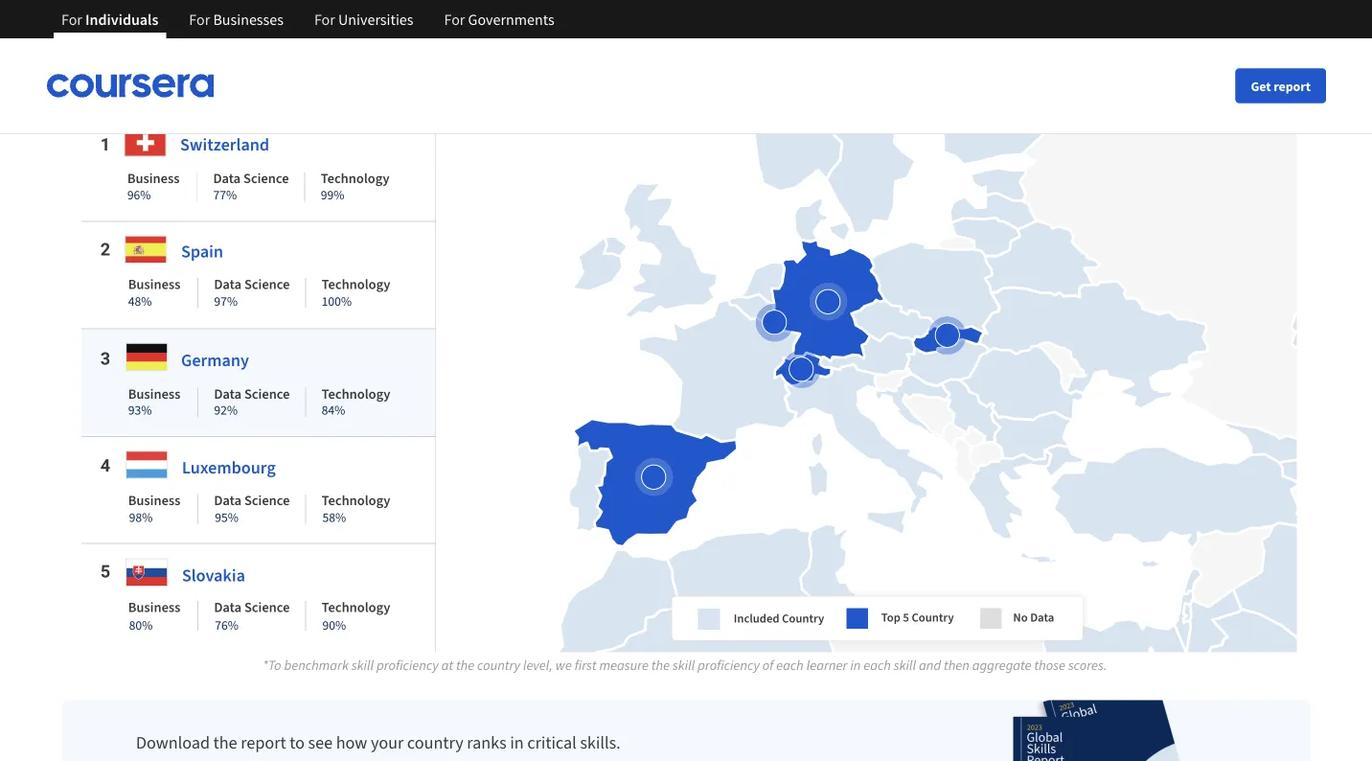 Task type: describe. For each thing, give the bounding box(es) containing it.
for for universities
[[314, 10, 335, 29]]

for for businesses
[[189, 10, 210, 29]]

businesses
[[213, 10, 284, 29]]

for for individuals
[[61, 10, 82, 29]]

for universities
[[314, 10, 414, 29]]



Task type: vqa. For each thing, say whether or not it's contained in the screenshot.
the middle with
no



Task type: locate. For each thing, give the bounding box(es) containing it.
4 for from the left
[[444, 10, 465, 29]]

for left individuals
[[61, 10, 82, 29]]

1 for from the left
[[61, 10, 82, 29]]

2 for from the left
[[189, 10, 210, 29]]

for
[[61, 10, 82, 29], [189, 10, 210, 29], [314, 10, 335, 29], [444, 10, 465, 29]]

get
[[1251, 77, 1271, 94]]

report
[[1274, 77, 1311, 94]]

for for governments
[[444, 10, 465, 29]]

banner navigation
[[46, 0, 570, 38]]

for left universities
[[314, 10, 335, 29]]

for left governments
[[444, 10, 465, 29]]

for businesses
[[189, 10, 284, 29]]

coursera logo image
[[46, 74, 215, 98]]

for individuals
[[61, 10, 158, 29]]

get report
[[1251, 77, 1311, 94]]

for governments
[[444, 10, 555, 29]]

governments
[[468, 10, 555, 29]]

universities
[[338, 10, 414, 29]]

individuals
[[85, 10, 158, 29]]

get report button
[[1236, 69, 1327, 103]]

for left businesses at the top left
[[189, 10, 210, 29]]

3 for from the left
[[314, 10, 335, 29]]



